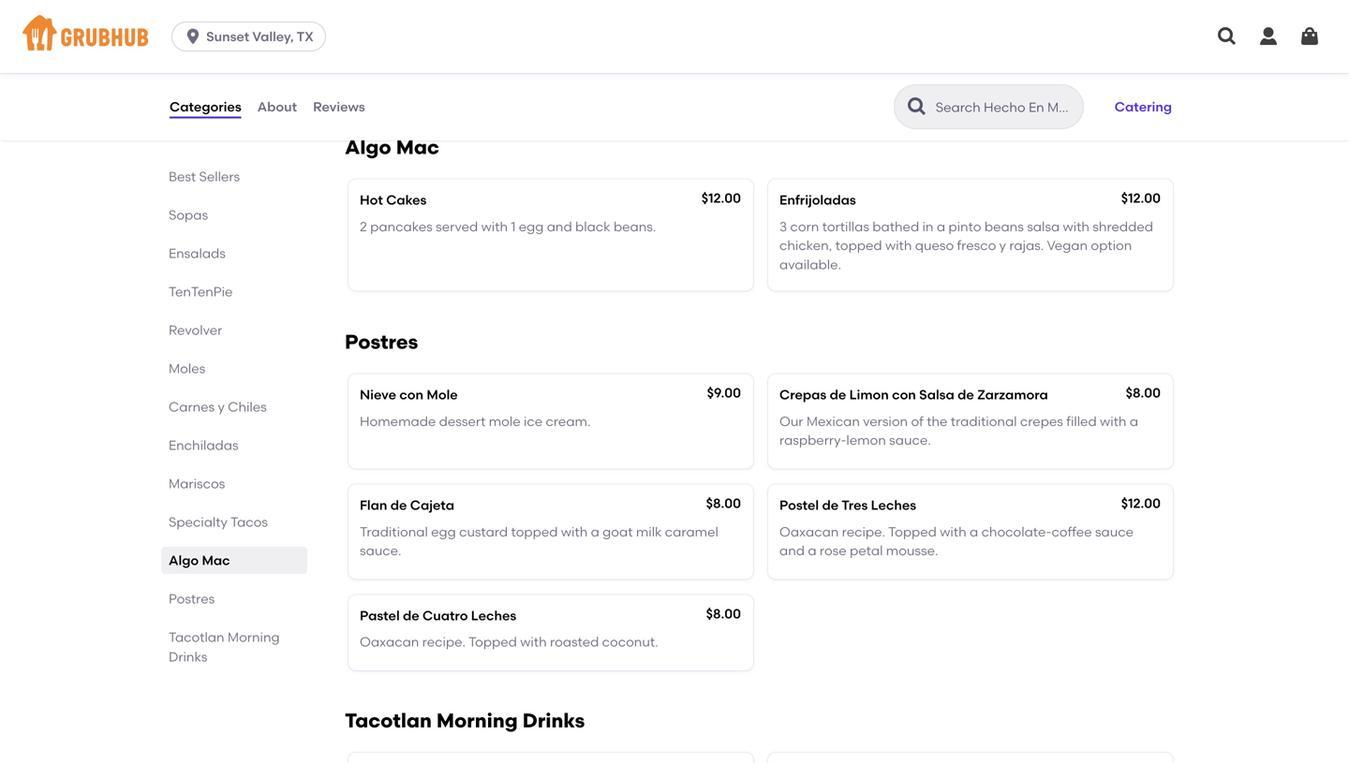 Task type: describe. For each thing, give the bounding box(es) containing it.
with inside traditional egg custard topped with a goat milk caramel sauce.
[[561, 524, 588, 540]]

topped inside the 3 corn tortillas bathed in a pinto beans salsa with shredded chicken, topped with queso fresco y rajas. vegan option available.
[[835, 238, 882, 254]]

limon
[[849, 387, 889, 403]]

and inside 10" flour tortilla with ham, bacon, chorizo, egg, refried beans, nopalitos, and pico de gallo.
[[471, 61, 496, 77]]

Search Hecho En Mexico search field
[[934, 98, 1077, 116]]

de for traditional egg custard topped with a goat milk caramel sauce.
[[390, 497, 407, 513]]

$12.00 for 2 pancakes served with 1 egg and black beans.
[[701, 190, 741, 206]]

queso
[[915, 238, 954, 254]]

with down bathed
[[885, 238, 912, 254]]

1 horizontal spatial morning
[[436, 709, 518, 733]]

postel
[[779, 497, 819, 513]]

hot
[[360, 192, 383, 208]]

petal
[[850, 543, 883, 559]]

de for oaxacan recipe. topped with roasted coconut.
[[403, 608, 419, 624]]

enchiladas
[[169, 437, 238, 453]]

beans,
[[360, 61, 402, 77]]

search icon image
[[906, 96, 928, 118]]

mole
[[427, 387, 458, 403]]

custard
[[459, 524, 508, 540]]

filled
[[1066, 414, 1097, 429]]

option
[[1091, 238, 1132, 254]]

1 vertical spatial mac
[[202, 553, 230, 569]]

hot cakes
[[360, 192, 427, 208]]

catering button
[[1106, 86, 1180, 127]]

1 horizontal spatial mac
[[396, 135, 439, 159]]

2 horizontal spatial svg image
[[1257, 25, 1280, 48]]

chorizo,
[[570, 42, 620, 58]]

pinto
[[948, 219, 981, 235]]

best
[[169, 169, 196, 185]]

de inside 10" flour tortilla with ham, bacon, chorizo, egg, refried beans, nopalitos, and pico de gallo.
[[530, 61, 547, 77]]

ensalads
[[169, 245, 226, 261]]

morning inside 'tacotlan morning drinks'
[[228, 630, 280, 645]]

recipe. for cuatro
[[422, 634, 466, 650]]

1 horizontal spatial tacotlan
[[345, 709, 432, 733]]

10"
[[360, 42, 378, 58]]

svg image
[[1298, 25, 1321, 48]]

y inside the 3 corn tortillas bathed in a pinto beans salsa with shredded chicken, topped with queso fresco y rajas. vegan option available.
[[999, 238, 1006, 254]]

recipe. for tres
[[842, 524, 885, 540]]

nopalitos,
[[406, 61, 468, 77]]

1 horizontal spatial egg
[[519, 219, 544, 235]]

about button
[[256, 73, 298, 141]]

of
[[911, 414, 924, 429]]

dessert
[[439, 414, 486, 429]]

mexican
[[806, 414, 860, 429]]

carnes y chiles
[[169, 399, 267, 415]]

chiles
[[228, 399, 267, 415]]

reviews
[[313, 99, 365, 115]]

topped for pastel de cuatro leches
[[469, 634, 517, 650]]

tacos
[[230, 514, 268, 530]]

in
[[922, 219, 934, 235]]

traditional
[[360, 524, 428, 540]]

version
[[863, 414, 908, 429]]

sunset valley, tx
[[206, 29, 314, 44]]

$8.00 for caramel
[[706, 496, 741, 512]]

main navigation navigation
[[0, 0, 1349, 73]]

sunset
[[206, 29, 249, 44]]

roasted
[[550, 634, 599, 650]]

nieve
[[360, 387, 396, 403]]

mole
[[489, 414, 520, 429]]

shredded
[[1093, 219, 1153, 235]]

$12.00 for 3 corn tortillas bathed in a pinto beans salsa with shredded chicken, topped with queso fresco y rajas. vegan option available.
[[1121, 190, 1161, 206]]

oaxacan for postel
[[779, 524, 839, 540]]

our
[[779, 414, 803, 429]]

2 pancakes served with 1 egg and black beans.
[[360, 219, 656, 235]]

1 vertical spatial postres
[[169, 591, 215, 607]]

pastel de cuatro leches
[[360, 608, 516, 624]]

tentenpie
[[169, 284, 233, 300]]

coconut.
[[602, 634, 658, 650]]

egg,
[[623, 42, 651, 58]]

vegan
[[1047, 238, 1088, 254]]

enfrijoladas
[[779, 192, 856, 208]]

2 con from the left
[[892, 387, 916, 403]]

categories
[[170, 99, 241, 115]]

salsa
[[919, 387, 954, 403]]

beans.
[[614, 219, 656, 235]]

with inside the our mexican version of the traditional crepes filled with a raspberry-lemon sauce.
[[1100, 414, 1126, 429]]

gallo.
[[550, 61, 585, 77]]

drinks inside 'tacotlan morning drinks'
[[169, 649, 207, 665]]

tx
[[297, 29, 314, 44]]

flan de cajeta
[[360, 497, 454, 513]]

homemade dessert mole ice cream.
[[360, 414, 591, 429]]

3 corn tortillas bathed in a pinto beans salsa with shredded chicken, topped with queso fresco y rajas. vegan option available.
[[779, 219, 1153, 273]]

with inside 10" flour tortilla with ham, bacon, chorizo, egg, refried beans, nopalitos, and pico de gallo.
[[457, 42, 484, 58]]

crepas de limon con salsa de zarzamora
[[779, 387, 1048, 403]]

crepas
[[779, 387, 827, 403]]

pancakes
[[370, 219, 433, 235]]

our mexican version of the traditional crepes filled with a raspberry-lemon sauce.
[[779, 414, 1138, 448]]

served
[[436, 219, 478, 235]]

leches for postel de tres leches
[[871, 497, 916, 513]]

chicken,
[[779, 238, 832, 254]]

cakes
[[386, 192, 427, 208]]

tortilla
[[413, 42, 454, 58]]



Task type: locate. For each thing, give the bounding box(es) containing it.
0 horizontal spatial mac
[[202, 553, 230, 569]]

cajeta
[[410, 497, 454, 513]]

a inside the our mexican version of the traditional crepes filled with a raspberry-lemon sauce.
[[1130, 414, 1138, 429]]

0 horizontal spatial algo mac
[[169, 553, 230, 569]]

a inside traditional egg custard topped with a goat milk caramel sauce.
[[591, 524, 599, 540]]

de for oaxacan recipe. topped with a chocolate-coffee sauce and a rose petal mousse.
[[822, 497, 839, 513]]

1 horizontal spatial drinks
[[522, 709, 585, 733]]

topped up "mousse." on the bottom of the page
[[888, 524, 937, 540]]

oaxacan down the pastel
[[360, 634, 419, 650]]

lemon
[[846, 433, 886, 448]]

1 horizontal spatial topped
[[888, 524, 937, 540]]

0 horizontal spatial leches
[[471, 608, 516, 624]]

with left ham, at the left top
[[457, 42, 484, 58]]

con up of
[[892, 387, 916, 403]]

1 horizontal spatial y
[[999, 238, 1006, 254]]

bathed
[[872, 219, 919, 235]]

cuatro
[[423, 608, 468, 624]]

recipe. down the cuatro at the left bottom of page
[[422, 634, 466, 650]]

topped for postel de tres leches
[[888, 524, 937, 540]]

pico
[[499, 61, 527, 77]]

valley,
[[252, 29, 294, 44]]

goat
[[603, 524, 633, 540]]

0 vertical spatial leches
[[871, 497, 916, 513]]

1 vertical spatial algo
[[169, 553, 199, 569]]

oaxacan recipe. topped with roasted coconut.
[[360, 634, 658, 650]]

oaxacan down postel
[[779, 524, 839, 540]]

1 vertical spatial drinks
[[522, 709, 585, 733]]

egg right 1
[[519, 219, 544, 235]]

1 horizontal spatial svg image
[[1216, 25, 1238, 48]]

y left chiles
[[218, 399, 225, 415]]

moles
[[169, 361, 205, 377]]

traditional
[[951, 414, 1017, 429]]

0 vertical spatial topped
[[888, 524, 937, 540]]

refried
[[654, 42, 696, 58]]

10" flour tortilla with ham, bacon, chorizo, egg, refried beans, nopalitos, and pico de gallo.
[[360, 42, 696, 77]]

0 vertical spatial egg
[[519, 219, 544, 235]]

nieve con mole
[[360, 387, 458, 403]]

postres up nieve
[[345, 330, 418, 354]]

chocolate-
[[981, 524, 1052, 540]]

1 vertical spatial y
[[218, 399, 225, 415]]

oaxacan for pastel
[[360, 634, 419, 650]]

bacon,
[[523, 42, 567, 58]]

sauce. down traditional
[[360, 543, 401, 559]]

$12.00 for oaxacan recipe. topped with a chocolate-coffee sauce and a rose petal mousse.
[[1121, 496, 1161, 512]]

0 vertical spatial sauce.
[[889, 433, 931, 448]]

0 horizontal spatial tacotlan morning drinks
[[169, 630, 280, 665]]

tres
[[841, 497, 868, 513]]

de left tres
[[822, 497, 839, 513]]

1 horizontal spatial algo
[[345, 135, 391, 159]]

0 horizontal spatial egg
[[431, 524, 456, 540]]

0 horizontal spatial topped
[[511, 524, 558, 540]]

topped
[[888, 524, 937, 540], [469, 634, 517, 650]]

a right filled
[[1130, 414, 1138, 429]]

rose
[[820, 543, 847, 559]]

de right salsa
[[958, 387, 974, 403]]

crepes
[[1020, 414, 1063, 429]]

algo mac up hot cakes
[[345, 135, 439, 159]]

a left goat
[[591, 524, 599, 540]]

a inside the 3 corn tortillas bathed in a pinto beans salsa with shredded chicken, topped with queso fresco y rajas. vegan option available.
[[937, 219, 945, 235]]

egg
[[519, 219, 544, 235], [431, 524, 456, 540]]

about
[[257, 99, 297, 115]]

mac down the specialty tacos
[[202, 553, 230, 569]]

0 horizontal spatial y
[[218, 399, 225, 415]]

leches right tres
[[871, 497, 916, 513]]

0 vertical spatial morning
[[228, 630, 280, 645]]

sunset valley, tx button
[[172, 22, 333, 52]]

a left rose
[[808, 543, 816, 559]]

1 horizontal spatial sauce.
[[889, 433, 931, 448]]

0 vertical spatial topped
[[835, 238, 882, 254]]

with right filled
[[1100, 414, 1126, 429]]

specialty
[[169, 514, 228, 530]]

0 vertical spatial mac
[[396, 135, 439, 159]]

0 horizontal spatial and
[[471, 61, 496, 77]]

$12.00
[[701, 190, 741, 206], [1121, 190, 1161, 206], [1121, 496, 1161, 512]]

0 horizontal spatial morning
[[228, 630, 280, 645]]

1 horizontal spatial oaxacan
[[779, 524, 839, 540]]

svg image
[[1216, 25, 1238, 48], [1257, 25, 1280, 48], [184, 27, 202, 46]]

algo down specialty
[[169, 553, 199, 569]]

1 vertical spatial and
[[547, 219, 572, 235]]

sauce. down of
[[889, 433, 931, 448]]

0 horizontal spatial algo
[[169, 553, 199, 569]]

0 vertical spatial postres
[[345, 330, 418, 354]]

1 vertical spatial leches
[[471, 608, 516, 624]]

and left rose
[[779, 543, 805, 559]]

revolver
[[169, 322, 222, 338]]

con up homemade
[[399, 387, 423, 403]]

with left roasted
[[520, 634, 547, 650]]

corn
[[790, 219, 819, 235]]

1 vertical spatial oaxacan
[[360, 634, 419, 650]]

0 vertical spatial and
[[471, 61, 496, 77]]

postres
[[345, 330, 418, 354], [169, 591, 215, 607]]

de up mexican in the right bottom of the page
[[830, 387, 846, 403]]

reviews button
[[312, 73, 366, 141]]

leches for pastel de cuatro leches
[[471, 608, 516, 624]]

1 vertical spatial sauce.
[[360, 543, 401, 559]]

1 horizontal spatial algo mac
[[345, 135, 439, 159]]

tortillas
[[822, 219, 869, 235]]

ham,
[[487, 42, 520, 58]]

0 horizontal spatial drinks
[[169, 649, 207, 665]]

sauce. inside the our mexican version of the traditional crepes filled with a raspberry-lemon sauce.
[[889, 433, 931, 448]]

1 horizontal spatial leches
[[871, 497, 916, 513]]

and down ham, at the left top
[[471, 61, 496, 77]]

de right the flan
[[390, 497, 407, 513]]

mariscos
[[169, 476, 225, 492]]

sauce. inside traditional egg custard topped with a goat milk caramel sauce.
[[360, 543, 401, 559]]

de down bacon,
[[530, 61, 547, 77]]

0 vertical spatial tacotlan morning drinks
[[169, 630, 280, 665]]

postel de tres leches
[[779, 497, 916, 513]]

and inside oaxacan recipe. topped with a chocolate-coffee sauce and a rose petal mousse.
[[779, 543, 805, 559]]

de right the pastel
[[403, 608, 419, 624]]

and left black
[[547, 219, 572, 235]]

0 vertical spatial algo
[[345, 135, 391, 159]]

1 vertical spatial algo mac
[[169, 553, 230, 569]]

specialty tacos
[[169, 514, 268, 530]]

1 horizontal spatial recipe.
[[842, 524, 885, 540]]

1 vertical spatial topped
[[511, 524, 558, 540]]

1 vertical spatial morning
[[436, 709, 518, 733]]

0 horizontal spatial postres
[[169, 591, 215, 607]]

recipe. up "petal"
[[842, 524, 885, 540]]

sauce.
[[889, 433, 931, 448], [360, 543, 401, 559]]

3
[[779, 219, 787, 235]]

leches up the oaxacan recipe. topped with roasted coconut.
[[471, 608, 516, 624]]

sopas
[[169, 207, 208, 223]]

with left 1
[[481, 219, 508, 235]]

0 vertical spatial $8.00
[[1126, 385, 1161, 401]]

de
[[530, 61, 547, 77], [830, 387, 846, 403], [958, 387, 974, 403], [390, 497, 407, 513], [822, 497, 839, 513], [403, 608, 419, 624]]

0 horizontal spatial con
[[399, 387, 423, 403]]

pastel
[[360, 608, 400, 624]]

0 vertical spatial recipe.
[[842, 524, 885, 540]]

1 horizontal spatial topped
[[835, 238, 882, 254]]

with left goat
[[561, 524, 588, 540]]

the
[[927, 414, 948, 429]]

carnes
[[169, 399, 215, 415]]

1 horizontal spatial tacotlan morning drinks
[[345, 709, 585, 733]]

de for our mexican version of the traditional crepes filled with a raspberry-lemon sauce.
[[830, 387, 846, 403]]

topped
[[835, 238, 882, 254], [511, 524, 558, 540]]

tacotlan morning drinks
[[169, 630, 280, 665], [345, 709, 585, 733]]

$8.00 for with
[[1126, 385, 1161, 401]]

0 vertical spatial y
[[999, 238, 1006, 254]]

leches
[[871, 497, 916, 513], [471, 608, 516, 624]]

0 horizontal spatial tacotlan
[[169, 630, 224, 645]]

1 con from the left
[[399, 387, 423, 403]]

morning
[[228, 630, 280, 645], [436, 709, 518, 733]]

0 horizontal spatial recipe.
[[422, 634, 466, 650]]

homemade
[[360, 414, 436, 429]]

1 vertical spatial tacotlan morning drinks
[[345, 709, 585, 733]]

2 vertical spatial and
[[779, 543, 805, 559]]

a left chocolate-
[[970, 524, 978, 540]]

a right in
[[937, 219, 945, 235]]

recipe.
[[842, 524, 885, 540], [422, 634, 466, 650]]

flour
[[381, 42, 410, 58]]

2 horizontal spatial and
[[779, 543, 805, 559]]

caramel
[[665, 524, 718, 540]]

best sellers
[[169, 169, 240, 185]]

y down beans
[[999, 238, 1006, 254]]

zarzamora
[[977, 387, 1048, 403]]

available.
[[779, 257, 841, 273]]

mac up cakes
[[396, 135, 439, 159]]

0 horizontal spatial oaxacan
[[360, 634, 419, 650]]

milk
[[636, 524, 662, 540]]

traditional egg custard topped with a goat milk caramel sauce.
[[360, 524, 718, 559]]

0 vertical spatial algo mac
[[345, 135, 439, 159]]

topped down tortillas
[[835, 238, 882, 254]]

postres down specialty
[[169, 591, 215, 607]]

1 vertical spatial topped
[[469, 634, 517, 650]]

fresco
[[957, 238, 996, 254]]

coffee
[[1052, 524, 1092, 540]]

1 horizontal spatial con
[[892, 387, 916, 403]]

1 horizontal spatial and
[[547, 219, 572, 235]]

1 vertical spatial tacotlan
[[345, 709, 432, 733]]

rajas.
[[1009, 238, 1044, 254]]

1 vertical spatial recipe.
[[422, 634, 466, 650]]

0 horizontal spatial sauce.
[[360, 543, 401, 559]]

topped down pastel de cuatro leches
[[469, 634, 517, 650]]

oaxacan inside oaxacan recipe. topped with a chocolate-coffee sauce and a rose petal mousse.
[[779, 524, 839, 540]]

0 vertical spatial oaxacan
[[779, 524, 839, 540]]

algo down reviews
[[345, 135, 391, 159]]

topped right custard
[[511, 524, 558, 540]]

recipe. inside oaxacan recipe. topped with a chocolate-coffee sauce and a rose petal mousse.
[[842, 524, 885, 540]]

2 vertical spatial $8.00
[[706, 606, 741, 622]]

algo mac down specialty
[[169, 553, 230, 569]]

cream.
[[546, 414, 591, 429]]

with left chocolate-
[[940, 524, 966, 540]]

1 vertical spatial $8.00
[[706, 496, 741, 512]]

0 vertical spatial drinks
[[169, 649, 207, 665]]

egg down cajeta
[[431, 524, 456, 540]]

topped inside traditional egg custard topped with a goat milk caramel sauce.
[[511, 524, 558, 540]]

oaxacan
[[779, 524, 839, 540], [360, 634, 419, 650]]

svg image inside sunset valley, tx button
[[184, 27, 202, 46]]

0 vertical spatial tacotlan
[[169, 630, 224, 645]]

tacotlan inside 'tacotlan morning drinks'
[[169, 630, 224, 645]]

black
[[575, 219, 610, 235]]

algo mac
[[345, 135, 439, 159], [169, 553, 230, 569]]

with inside oaxacan recipe. topped with a chocolate-coffee sauce and a rose petal mousse.
[[940, 524, 966, 540]]

0 horizontal spatial topped
[[469, 634, 517, 650]]

1
[[511, 219, 516, 235]]

1 vertical spatial egg
[[431, 524, 456, 540]]

catering
[[1115, 99, 1172, 115]]

topped inside oaxacan recipe. topped with a chocolate-coffee sauce and a rose petal mousse.
[[888, 524, 937, 540]]

egg inside traditional egg custard topped with a goat milk caramel sauce.
[[431, 524, 456, 540]]

with up vegan
[[1063, 219, 1089, 235]]

10" flour tortilla with ham, bacon, chorizo, egg, refried beans, nopalitos, and pico de gallo. button
[[348, 3, 753, 97]]

salsa
[[1027, 219, 1060, 235]]

1 horizontal spatial postres
[[345, 330, 418, 354]]

0 horizontal spatial svg image
[[184, 27, 202, 46]]

oaxacan recipe. topped with a chocolate-coffee sauce and a rose petal mousse.
[[779, 524, 1134, 559]]



Task type: vqa. For each thing, say whether or not it's contained in the screenshot.
the bottom (90
no



